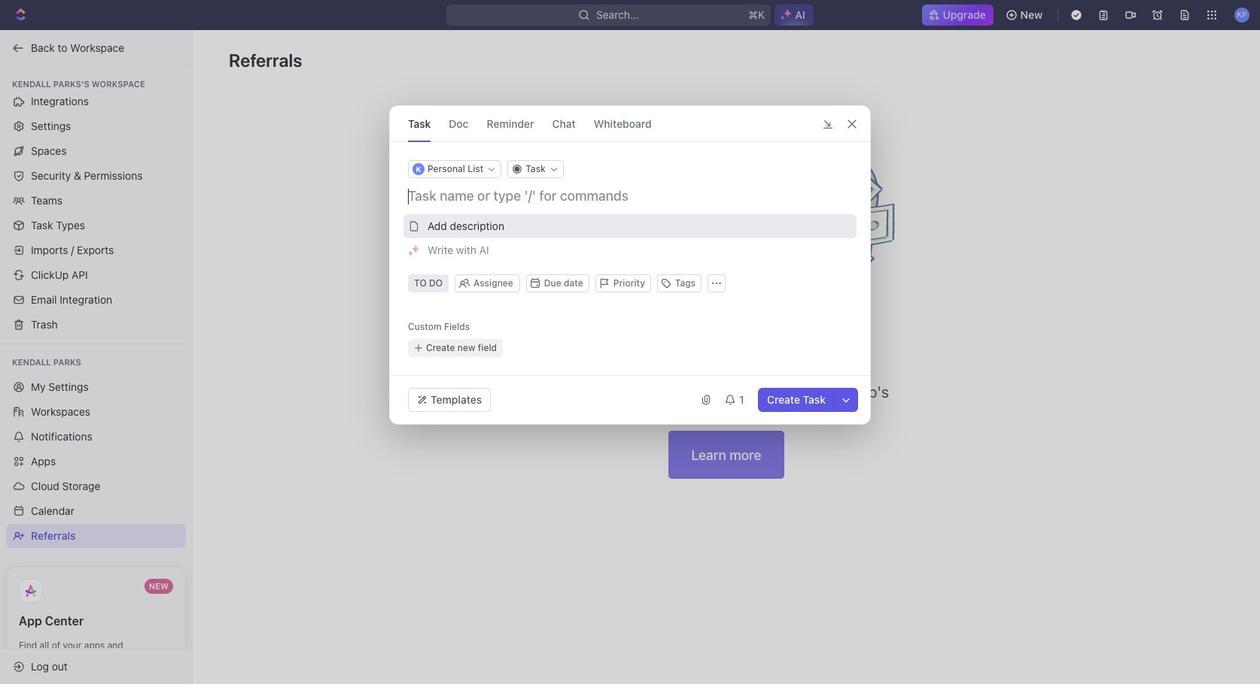 Task type: vqa. For each thing, say whether or not it's contained in the screenshot.
third ROW from the bottom
no



Task type: describe. For each thing, give the bounding box(es) containing it.
into
[[692, 383, 718, 401]]

write
[[428, 244, 453, 257]]

revenue
[[722, 383, 776, 401]]

templates button
[[408, 388, 491, 412]]

clickup api
[[31, 268, 88, 281]]

workspaces link
[[6, 400, 186, 425]]

1 horizontal spatial referrals
[[229, 50, 302, 71]]

1 button
[[718, 388, 752, 412]]

integrations
[[19, 654, 69, 665]]

affiliate
[[670, 399, 720, 417]]

task button
[[408, 106, 431, 142]]

to do
[[414, 278, 443, 289]]

trash link
[[6, 313, 186, 337]]

add description button
[[403, 215, 857, 239]]

priority
[[613, 278, 645, 289]]

workspace
[[70, 41, 124, 54]]

priority button
[[595, 275, 651, 293]]

turn
[[564, 383, 594, 401]]

join
[[791, 383, 819, 401]]

chat button
[[552, 106, 576, 142]]

center!
[[138, 654, 170, 665]]

clickapps
[[31, 70, 80, 82]]

date
[[564, 278, 583, 289]]

reminder
[[487, 117, 534, 130]]

email integration link
[[6, 288, 186, 312]]

task left doc
[[408, 117, 431, 130]]

upgrade link
[[922, 5, 993, 26]]

fields
[[444, 321, 470, 333]]

settings link
[[6, 114, 186, 138]]

apps
[[84, 641, 105, 652]]

to inside "dropdown button"
[[414, 278, 427, 289]]

reminder button
[[487, 106, 534, 142]]

integrations link
[[6, 89, 186, 113]]

app center
[[19, 615, 84, 629]]

doc button
[[449, 106, 469, 142]]

new inside find all of your apps and integrations in our new app center!
[[99, 654, 116, 665]]

tags
[[675, 278, 696, 289]]

more
[[730, 448, 761, 464]]

spaces
[[31, 144, 67, 157]]

api
[[72, 268, 88, 281]]

clickapps link
[[6, 64, 186, 88]]

to do button
[[408, 275, 449, 293]]

imports
[[31, 244, 68, 256]]

assignee button
[[456, 278, 518, 290]]

new button
[[999, 3, 1052, 27]]

integrations
[[31, 94, 89, 107]]

1 vertical spatial referrals
[[31, 530, 76, 543]]

and
[[107, 641, 123, 652]]

task button
[[508, 160, 564, 178]]

Task name or type '/' for commands text field
[[408, 187, 855, 205]]

calendar link
[[6, 500, 186, 524]]

templates
[[431, 394, 482, 406]]

write with ai
[[428, 244, 489, 257]]

to inside button
[[58, 41, 67, 54]]

all
[[40, 641, 49, 652]]

assignee
[[474, 278, 513, 289]]

upgrade
[[943, 8, 986, 21]]

do
[[429, 278, 443, 289]]

create for create task
[[767, 394, 800, 406]]

log
[[31, 660, 49, 673]]

calendar
[[31, 505, 74, 518]]

task inside button
[[803, 394, 826, 406]]

add description
[[428, 220, 504, 233]]

your inside turn your referrals into revenue - join clickup's affiliate program
[[598, 383, 628, 401]]

create task
[[767, 394, 826, 406]]

program
[[724, 399, 782, 417]]

ai
[[479, 244, 489, 257]]

trash
[[31, 318, 58, 331]]

tags button
[[657, 275, 702, 293]]

custom fields
[[408, 321, 470, 333]]

turn your referrals into revenue - join clickup's affiliate program
[[564, 383, 889, 417]]

security
[[31, 169, 71, 182]]



Task type: locate. For each thing, give the bounding box(es) containing it.
1 vertical spatial settings
[[48, 381, 89, 394]]

1 horizontal spatial new
[[1020, 8, 1043, 21]]

task right '-'
[[803, 394, 826, 406]]

1 horizontal spatial app
[[119, 654, 136, 665]]

new inside button
[[1020, 8, 1043, 21]]

due date
[[544, 278, 583, 289]]

app down and
[[119, 654, 136, 665]]

1 vertical spatial create
[[767, 394, 800, 406]]

due
[[544, 278, 561, 289]]

create new field
[[426, 342, 497, 354]]

app
[[19, 615, 42, 629], [119, 654, 136, 665]]

apps
[[31, 455, 56, 468]]

dialog containing task
[[389, 105, 871, 425]]

create new field button
[[408, 339, 503, 358]]

0 horizontal spatial app
[[19, 615, 42, 629]]

1 vertical spatial to
[[414, 278, 427, 289]]

spaces link
[[6, 139, 186, 163]]

permissions
[[84, 169, 143, 182]]

1 horizontal spatial your
[[598, 383, 628, 401]]

0 vertical spatial settings
[[31, 119, 71, 132]]

task inside dropdown button
[[526, 163, 546, 175]]

1 horizontal spatial create
[[767, 394, 800, 406]]

your inside find all of your apps and integrations in our new app center!
[[63, 641, 82, 652]]

learn
[[691, 448, 726, 464]]

settings up workspaces
[[48, 381, 89, 394]]

0 horizontal spatial new
[[99, 654, 116, 665]]

back to workspace
[[31, 41, 124, 54]]

1 button
[[718, 388, 752, 412]]

your
[[598, 383, 628, 401], [63, 641, 82, 652]]

your right turn
[[598, 383, 628, 401]]

due date button
[[526, 275, 589, 293]]

our
[[82, 654, 96, 665]]

exports
[[77, 244, 114, 256]]

task down reminder button
[[526, 163, 546, 175]]

referrals link
[[6, 525, 186, 549]]

imports / exports
[[31, 244, 114, 256]]

add
[[428, 220, 447, 233]]

doc
[[449, 117, 469, 130]]

clickup's
[[823, 383, 889, 401]]

settings up spaces
[[31, 119, 71, 132]]

0 horizontal spatial referrals
[[31, 530, 76, 543]]

new right upgrade at the right top of page
[[1020, 8, 1043, 21]]

0 vertical spatial new
[[1020, 8, 1043, 21]]

0 vertical spatial your
[[598, 383, 628, 401]]

task down teams
[[31, 219, 53, 231]]

create for create new field
[[426, 342, 455, 354]]

-
[[780, 383, 787, 401]]

clickup
[[31, 268, 69, 281]]

0 vertical spatial to
[[58, 41, 67, 54]]

priority button
[[595, 275, 651, 293]]

chat
[[552, 117, 576, 130]]

teams
[[31, 194, 62, 207]]

field
[[478, 342, 497, 354]]

center
[[45, 615, 84, 629]]

1 vertical spatial your
[[63, 641, 82, 652]]

storage
[[62, 480, 100, 493]]

1 vertical spatial app
[[119, 654, 136, 665]]

0 horizontal spatial to
[[58, 41, 67, 54]]

new
[[1020, 8, 1043, 21], [149, 582, 169, 592]]

1 horizontal spatial to
[[414, 278, 427, 289]]

your up 'in'
[[63, 641, 82, 652]]

0 vertical spatial referrals
[[229, 50, 302, 71]]

1 vertical spatial new
[[99, 654, 116, 665]]

new
[[457, 342, 475, 354], [99, 654, 116, 665]]

1
[[739, 394, 744, 406]]

to
[[58, 41, 67, 54], [414, 278, 427, 289]]

0 horizontal spatial new
[[149, 582, 169, 592]]

to left do
[[414, 278, 427, 289]]

app up the find
[[19, 615, 42, 629]]

0 vertical spatial new
[[457, 342, 475, 354]]

whiteboard
[[594, 117, 652, 130]]

1 horizontal spatial new
[[457, 342, 475, 354]]

new left the field
[[457, 342, 475, 354]]

with
[[456, 244, 476, 257]]

/
[[71, 244, 74, 256]]

security & permissions link
[[6, 164, 186, 188]]

&
[[74, 169, 81, 182]]

0 horizontal spatial create
[[426, 342, 455, 354]]

to right back
[[58, 41, 67, 54]]

0 vertical spatial create
[[426, 342, 455, 354]]

integration
[[60, 293, 112, 306]]

notifications
[[31, 431, 92, 443]]

search...
[[596, 8, 639, 21]]

whiteboard button
[[594, 106, 652, 142]]

⌘k
[[749, 8, 765, 21]]

task types link
[[6, 213, 186, 237]]

1 vertical spatial new
[[149, 582, 169, 592]]

log out
[[31, 660, 68, 673]]

create inside create new field button
[[426, 342, 455, 354]]

0 horizontal spatial your
[[63, 641, 82, 652]]

log out button
[[6, 655, 179, 679]]

back
[[31, 41, 55, 54]]

new down and
[[99, 654, 116, 665]]

cloud
[[31, 480, 59, 493]]

apps link
[[6, 450, 186, 474]]

app inside find all of your apps and integrations in our new app center!
[[119, 654, 136, 665]]

cloud storage
[[31, 480, 100, 493]]

new up center!
[[149, 582, 169, 592]]

workspaces
[[31, 406, 90, 419]]

out
[[52, 660, 68, 673]]

tags button
[[657, 275, 702, 293]]

clickup api link
[[6, 263, 186, 287]]

create inside create task button
[[767, 394, 800, 406]]

create task button
[[758, 388, 835, 412]]

email integration
[[31, 293, 112, 306]]

my
[[31, 381, 46, 394]]

custom
[[408, 321, 442, 333]]

dialog
[[389, 105, 871, 425]]

of
[[52, 641, 60, 652]]

my settings
[[31, 381, 89, 394]]

find all of your apps and integrations in our new app center!
[[19, 641, 170, 665]]

my settings link
[[6, 376, 186, 400]]

new inside button
[[457, 342, 475, 354]]

find
[[19, 641, 37, 652]]

0 vertical spatial app
[[19, 615, 42, 629]]

imports / exports link
[[6, 238, 186, 262]]

types
[[56, 219, 85, 231]]

teams link
[[6, 189, 186, 213]]

task types
[[31, 219, 85, 231]]

description
[[450, 220, 504, 233]]

rewards graphic@2x image
[[558, 110, 895, 353]]

back to workspace button
[[6, 36, 178, 60]]



